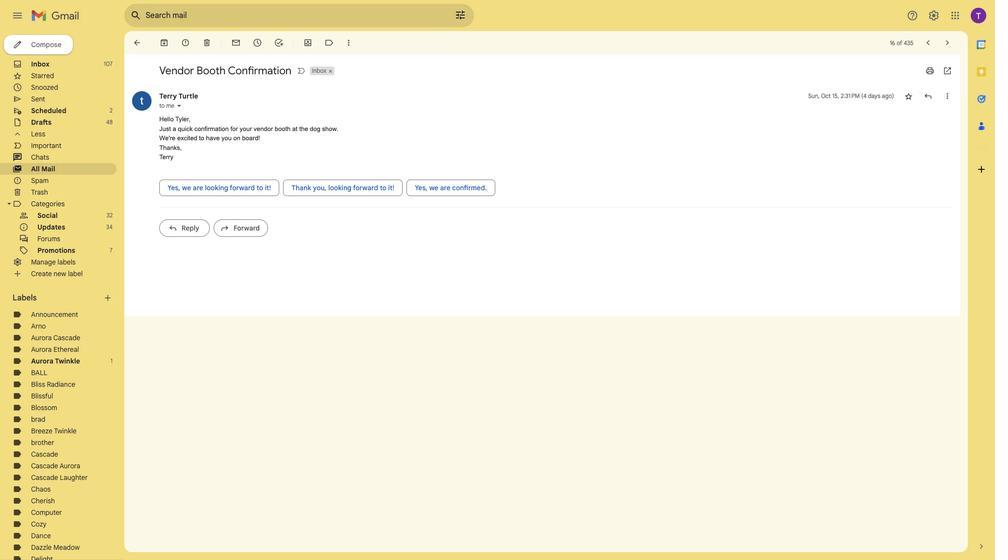 Task type: describe. For each thing, give the bounding box(es) containing it.
it! inside 'button'
[[265, 183, 271, 192]]

manage labels link
[[31, 258, 76, 267]]

16
[[890, 39, 896, 46]]

confirmation
[[194, 125, 229, 132]]

cascade for cascade laughter
[[31, 474, 58, 482]]

thanks,
[[159, 144, 182, 151]]

arno link
[[31, 322, 46, 331]]

scheduled link
[[31, 106, 66, 115]]

cascade aurora link
[[31, 462, 80, 471]]

forums
[[37, 235, 60, 243]]

move to inbox image
[[303, 38, 313, 48]]

for
[[231, 125, 238, 132]]

breeze
[[31, 427, 53, 436]]

just
[[159, 125, 171, 132]]

archive image
[[159, 38, 169, 48]]

all
[[31, 165, 40, 173]]

dazzle meadow link
[[31, 544, 80, 552]]

looking inside 'button'
[[205, 183, 228, 192]]

manage
[[31, 258, 56, 267]]

aurora for aurora cascade
[[31, 334, 52, 343]]

ago)
[[882, 92, 894, 100]]

aurora for aurora ethereal
[[31, 345, 52, 354]]

sun,
[[809, 92, 820, 100]]

promotions
[[37, 246, 75, 255]]

spam
[[31, 176, 49, 185]]

chaos
[[31, 485, 51, 494]]

32
[[106, 212, 113, 219]]

announcement
[[31, 310, 78, 319]]

mail
[[41, 165, 55, 173]]

107
[[104, 60, 113, 68]]

bliss radiance
[[31, 380, 75, 389]]

new
[[54, 270, 66, 278]]

create
[[31, 270, 52, 278]]

sun, oct 15, 2:31 pm (4 days ago) cell
[[809, 91, 894, 101]]

radiance
[[47, 380, 75, 389]]

manage labels create new label
[[31, 258, 83, 278]]

search mail image
[[127, 7, 145, 24]]

cherish
[[31, 497, 55, 506]]

48
[[106, 119, 113, 126]]

2
[[110, 107, 113, 114]]

oct
[[821, 92, 831, 100]]

to inside button
[[380, 183, 387, 192]]

are for confirmed.
[[440, 183, 451, 192]]

snoozed
[[31, 83, 58, 92]]

computer
[[31, 509, 62, 517]]

starred link
[[31, 71, 54, 80]]

sent link
[[31, 95, 45, 103]]

you
[[222, 135, 232, 142]]

have
[[206, 135, 220, 142]]

important link
[[31, 141, 61, 150]]

forward inside button
[[353, 183, 378, 192]]

booth
[[197, 64, 226, 77]]

34
[[106, 224, 113, 231]]

arno
[[31, 322, 46, 331]]

me
[[166, 102, 174, 109]]

chats
[[31, 153, 49, 162]]

confirmation
[[228, 64, 292, 77]]

terry inside 'hello tyler, just a quick confirmation for your vendor booth at the dog show. we're excited to have you on board! thanks, terry'
[[159, 154, 173, 161]]

labels image
[[325, 38, 334, 48]]

of
[[897, 39, 903, 46]]

aurora for aurora twinkle
[[31, 357, 53, 366]]

blissful
[[31, 392, 53, 401]]

cascade for cascade link at the left
[[31, 450, 58, 459]]

gmail image
[[31, 6, 84, 25]]

twinkle for aurora twinkle
[[55, 357, 80, 366]]

at
[[292, 125, 298, 132]]

your
[[240, 125, 252, 132]]

tyler,
[[175, 116, 191, 123]]

yes, we are confirmed.
[[415, 183, 487, 192]]

forward link
[[214, 219, 268, 237]]

breeze twinkle link
[[31, 427, 77, 436]]

blissful link
[[31, 392, 53, 401]]

cascade laughter
[[31, 474, 88, 482]]

labels
[[13, 293, 37, 303]]

Not starred checkbox
[[904, 91, 914, 101]]

hello
[[159, 116, 174, 123]]

board!
[[242, 135, 260, 142]]

quick
[[178, 125, 193, 132]]

15,
[[833, 92, 840, 100]]

it! inside button
[[388, 183, 395, 192]]

chats link
[[31, 153, 49, 162]]

confirmed.
[[452, 183, 487, 192]]

1 terry from the top
[[159, 92, 177, 101]]

show details image
[[176, 103, 182, 109]]

ethereal
[[53, 345, 79, 354]]

ball link
[[31, 369, 47, 378]]

brother
[[31, 439, 54, 447]]

vendor
[[159, 64, 194, 77]]

scheduled
[[31, 106, 66, 115]]

spam link
[[31, 176, 49, 185]]

labels
[[58, 258, 76, 267]]

Search mail text field
[[146, 11, 428, 20]]



Task type: vqa. For each thing, say whether or not it's contained in the screenshot.
Aurora Cascade's Aurora
yes



Task type: locate. For each thing, give the bounding box(es) containing it.
meadow
[[53, 544, 80, 552]]

tab list
[[968, 31, 996, 526]]

cozy link
[[31, 520, 47, 529]]

1 horizontal spatial looking
[[328, 183, 352, 192]]

yes, we are looking forward to it!
[[168, 183, 271, 192]]

0 vertical spatial terry
[[159, 92, 177, 101]]

forums link
[[37, 235, 60, 243]]

yes, we are confirmed. button
[[407, 180, 495, 196]]

1 horizontal spatial are
[[440, 183, 451, 192]]

1 we from the left
[[182, 183, 191, 192]]

yes, inside "yes, we are looking forward to it!" 'button'
[[168, 183, 180, 192]]

looking right you,
[[328, 183, 352, 192]]

snooze image
[[253, 38, 262, 48]]

inbox inside labels navigation
[[31, 60, 50, 69]]

sent
[[31, 95, 45, 103]]

all mail
[[31, 165, 55, 173]]

categories
[[31, 200, 65, 208]]

looking inside button
[[328, 183, 352, 192]]

promotions link
[[37, 246, 75, 255]]

we for confirmed.
[[429, 183, 439, 192]]

forward up forward link
[[230, 183, 255, 192]]

social
[[37, 211, 58, 220]]

report spam image
[[181, 38, 190, 48]]

2 we from the left
[[429, 183, 439, 192]]

days
[[868, 92, 881, 100]]

labels heading
[[13, 293, 103, 303]]

aurora ethereal
[[31, 345, 79, 354]]

mark as unread image
[[231, 38, 241, 48]]

dance
[[31, 532, 51, 541]]

1 horizontal spatial forward
[[353, 183, 378, 192]]

2 it! from the left
[[388, 183, 395, 192]]

0 horizontal spatial it!
[[265, 183, 271, 192]]

turtle
[[179, 92, 198, 101]]

blossom link
[[31, 404, 57, 413]]

blossom
[[31, 404, 57, 413]]

delete image
[[202, 38, 212, 48]]

twinkle right breeze
[[54, 427, 77, 436]]

yes, inside yes, we are confirmed. button
[[415, 183, 428, 192]]

to
[[159, 102, 165, 109], [199, 135, 204, 142], [257, 183, 263, 192], [380, 183, 387, 192]]

0 horizontal spatial forward
[[230, 183, 255, 192]]

cascade for cascade aurora
[[31, 462, 58, 471]]

you,
[[313, 183, 327, 192]]

1 forward from the left
[[230, 183, 255, 192]]

older image
[[943, 38, 953, 48]]

create new label link
[[31, 270, 83, 278]]

cascade link
[[31, 450, 58, 459]]

yes, for yes, we are looking forward to it!
[[168, 183, 180, 192]]

forward right you,
[[353, 183, 378, 192]]

yes, down 'thanks,'
[[168, 183, 180, 192]]

it!
[[265, 183, 271, 192], [388, 183, 395, 192]]

twinkle for breeze twinkle
[[54, 427, 77, 436]]

cascade up ethereal
[[53, 334, 80, 343]]

compose
[[31, 40, 61, 49]]

booth
[[275, 125, 291, 132]]

cozy
[[31, 520, 47, 529]]

are up the reply
[[193, 183, 203, 192]]

2 yes, from the left
[[415, 183, 428, 192]]

cascade laughter link
[[31, 474, 88, 482]]

we inside "yes, we are looking forward to it!" 'button'
[[182, 183, 191, 192]]

show.
[[322, 125, 338, 132]]

to inside 'hello tyler, just a quick confirmation for your vendor booth at the dog show. we're excited to have you on board! thanks, terry'
[[199, 135, 204, 142]]

2 are from the left
[[440, 183, 451, 192]]

computer link
[[31, 509, 62, 517]]

dazzle meadow
[[31, 544, 80, 552]]

brother link
[[31, 439, 54, 447]]

reply
[[182, 224, 199, 232]]

back to all mail image
[[132, 38, 142, 48]]

are inside 'button'
[[193, 183, 203, 192]]

newer image
[[924, 38, 933, 48]]

inbox down labels image
[[312, 67, 327, 74]]

we for looking
[[182, 183, 191, 192]]

inbox up starred
[[31, 60, 50, 69]]

0 horizontal spatial yes,
[[168, 183, 180, 192]]

sun, oct 15, 2:31 pm (4 days ago)
[[809, 92, 894, 100]]

1 yes, from the left
[[168, 183, 180, 192]]

trash link
[[31, 188, 48, 197]]

aurora twinkle link
[[31, 357, 80, 366]]

we up reply link
[[182, 183, 191, 192]]

yes,
[[168, 183, 180, 192], [415, 183, 428, 192]]

1
[[111, 358, 113, 365]]

categories link
[[31, 200, 65, 208]]

important
[[31, 141, 61, 150]]

more image
[[344, 38, 354, 48]]

1 vertical spatial terry
[[159, 154, 173, 161]]

are left confirmed.
[[440, 183, 451, 192]]

main menu image
[[12, 10, 23, 21]]

a
[[173, 125, 176, 132]]

dance link
[[31, 532, 51, 541]]

yes, for yes, we are confirmed.
[[415, 183, 428, 192]]

looking up forward link
[[205, 183, 228, 192]]

2 forward from the left
[[353, 183, 378, 192]]

less button
[[0, 128, 117, 140]]

advanced search options image
[[451, 5, 470, 25]]

chaos link
[[31, 485, 51, 494]]

forward inside 'button'
[[230, 183, 255, 192]]

compose button
[[4, 35, 73, 54]]

to inside 'button'
[[257, 183, 263, 192]]

inbox for inbox "link"
[[31, 60, 50, 69]]

forward
[[230, 183, 255, 192], [353, 183, 378, 192]]

7
[[110, 247, 113, 254]]

vendor booth confirmation
[[159, 64, 292, 77]]

cascade up chaos
[[31, 474, 58, 482]]

are for looking
[[193, 183, 203, 192]]

not starred image
[[904, 91, 914, 101]]

0 horizontal spatial inbox
[[31, 60, 50, 69]]

thank you, looking forward to it!
[[292, 183, 395, 192]]

to me
[[159, 102, 174, 109]]

are inside button
[[440, 183, 451, 192]]

aurora twinkle
[[31, 357, 80, 366]]

inbox link
[[31, 60, 50, 69]]

bliss radiance link
[[31, 380, 75, 389]]

cascade down brother at the bottom left of page
[[31, 450, 58, 459]]

inbox for the inbox button
[[312, 67, 327, 74]]

0 horizontal spatial looking
[[205, 183, 228, 192]]

aurora ethereal link
[[31, 345, 79, 354]]

updates
[[37, 223, 65, 232]]

1 looking from the left
[[205, 183, 228, 192]]

2:31 pm
[[841, 92, 860, 100]]

laughter
[[60, 474, 88, 482]]

aurora down arno link
[[31, 334, 52, 343]]

labels navigation
[[0, 31, 124, 561]]

1 vertical spatial twinkle
[[54, 427, 77, 436]]

None search field
[[124, 4, 474, 27]]

add to tasks image
[[274, 38, 284, 48]]

we left confirmed.
[[429, 183, 439, 192]]

twinkle down ethereal
[[55, 357, 80, 366]]

terry down 'thanks,'
[[159, 154, 173, 161]]

aurora up ball link
[[31, 357, 53, 366]]

0 vertical spatial twinkle
[[55, 357, 80, 366]]

2 looking from the left
[[328, 183, 352, 192]]

excited
[[177, 135, 197, 142]]

support image
[[907, 10, 919, 21]]

aurora up aurora twinkle
[[31, 345, 52, 354]]

cherish link
[[31, 497, 55, 506]]

breeze twinkle
[[31, 427, 77, 436]]

2 terry from the top
[[159, 154, 173, 161]]

1 horizontal spatial we
[[429, 183, 439, 192]]

inbox button
[[310, 67, 328, 75]]

1 horizontal spatial it!
[[388, 183, 395, 192]]

brad
[[31, 415, 45, 424]]

cascade down cascade link at the left
[[31, 462, 58, 471]]

0 horizontal spatial are
[[193, 183, 203, 192]]

all mail link
[[31, 165, 55, 173]]

thank you, looking forward to it! button
[[283, 180, 403, 196]]

settings image
[[929, 10, 940, 21]]

1 horizontal spatial inbox
[[312, 67, 327, 74]]

1 it! from the left
[[265, 183, 271, 192]]

435
[[904, 39, 914, 46]]

inbox inside button
[[312, 67, 327, 74]]

terry up the 'to me' on the left top of the page
[[159, 92, 177, 101]]

announcement link
[[31, 310, 78, 319]]

hello tyler, just a quick confirmation for your vendor booth at the dog show. we're excited to have you on board! thanks, terry
[[159, 116, 338, 161]]

updates link
[[37, 223, 65, 232]]

we inside yes, we are confirmed. button
[[429, 183, 439, 192]]

yes, left confirmed.
[[415, 183, 428, 192]]

aurora up laughter
[[60, 462, 80, 471]]

16 of 435
[[890, 39, 914, 46]]

0 horizontal spatial we
[[182, 183, 191, 192]]

drafts
[[31, 118, 52, 127]]

1 are from the left
[[193, 183, 203, 192]]

1 horizontal spatial yes,
[[415, 183, 428, 192]]



